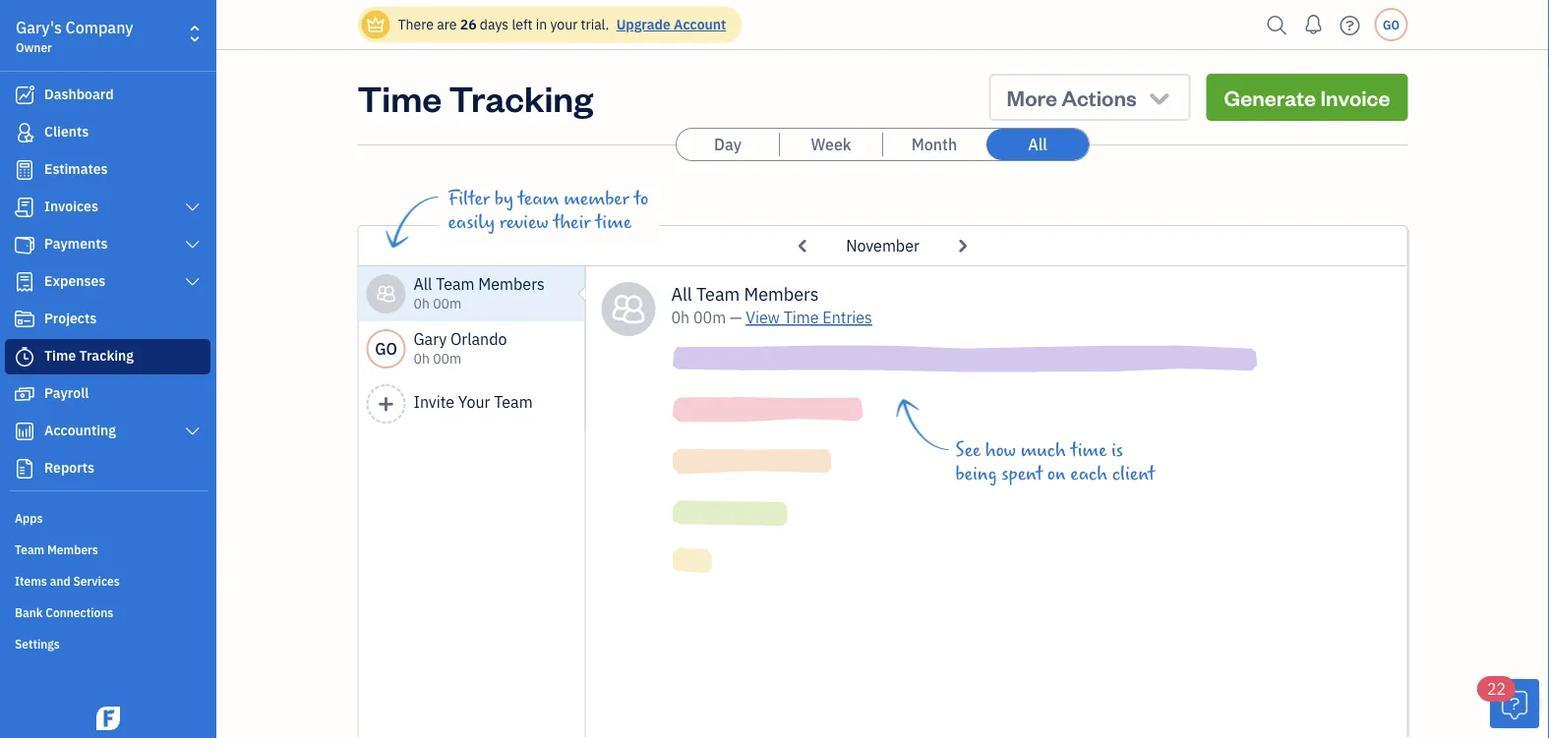 Task type: describe. For each thing, give the bounding box(es) containing it.
to
[[634, 188, 649, 210]]

time inside the see how much time is being spent on each client
[[1071, 440, 1107, 461]]

dashboard link
[[5, 78, 211, 113]]

go button
[[1375, 8, 1409, 41]]

accounting link
[[5, 414, 211, 450]]

owner
[[16, 39, 52, 55]]

orlando
[[451, 329, 507, 350]]

november
[[846, 236, 920, 256]]

and
[[50, 574, 71, 589]]

easily
[[448, 212, 495, 233]]

members inside the team members 'link'
[[47, 542, 98, 558]]

tracking inside time tracking link
[[79, 347, 134, 365]]

account
[[674, 15, 726, 33]]

your
[[458, 392, 490, 413]]

reports
[[44, 459, 94, 477]]

—
[[730, 307, 742, 328]]

view time entries button
[[746, 306, 873, 330]]

team inside button
[[494, 392, 533, 413]]

notifications image
[[1298, 5, 1330, 44]]

0 vertical spatial tracking
[[449, 74, 593, 121]]

invoices link
[[5, 190, 211, 225]]

dashboard
[[44, 85, 114, 103]]

chevron large down image for accounting
[[184, 424, 202, 440]]

by
[[495, 188, 513, 210]]

payroll link
[[5, 377, 211, 412]]

users image
[[376, 282, 396, 306]]

month
[[912, 134, 958, 155]]

being
[[956, 463, 997, 485]]

generate invoice button
[[1207, 74, 1409, 121]]

bank connections
[[15, 605, 113, 621]]

clients
[[44, 123, 89, 141]]

all for all team members 0h 00m
[[414, 274, 432, 295]]

filter by team member to easily review their time
[[448, 188, 649, 233]]

0h for all team members 0h 00m — view time entries
[[672, 307, 690, 328]]

team inside 'link'
[[15, 542, 45, 558]]

time tracking inside main element
[[44, 347, 134, 365]]

are
[[437, 15, 457, 33]]

bank connections link
[[5, 597, 211, 627]]

payroll
[[44, 384, 89, 402]]

timer image
[[13, 347, 36, 367]]

more
[[1007, 83, 1058, 111]]

reports link
[[5, 452, 211, 487]]

expenses
[[44, 272, 106, 290]]

company
[[66, 17, 133, 38]]

more actions
[[1007, 83, 1137, 111]]

services
[[73, 574, 120, 589]]

entries
[[823, 307, 873, 328]]

is
[[1112, 440, 1124, 461]]

chart image
[[13, 422, 36, 442]]

0h for all team members 0h 00m
[[414, 295, 430, 313]]

00m for all team members 0h 00m
[[433, 295, 462, 313]]

their
[[553, 212, 591, 233]]

chevrondown image
[[1146, 84, 1173, 111]]

items and services
[[15, 574, 120, 589]]

see how much time is being spent on each client
[[956, 440, 1156, 485]]

all team members 0h 00m
[[414, 274, 545, 313]]

invite your team
[[414, 392, 533, 413]]

items and services link
[[5, 566, 211, 595]]

gary
[[414, 329, 447, 350]]

plus image
[[377, 395, 395, 413]]

expense image
[[13, 273, 36, 292]]

crown image
[[366, 14, 386, 35]]

invite your team button
[[359, 377, 586, 432]]

time inside main element
[[44, 347, 76, 365]]

next month image
[[950, 230, 976, 262]]

more actions button
[[990, 74, 1191, 121]]

time inside all team members 0h 00m — view time entries
[[784, 307, 819, 328]]

actions
[[1062, 83, 1137, 111]]

team
[[518, 188, 559, 210]]

items
[[15, 574, 47, 589]]

expenses link
[[5, 265, 211, 300]]

money image
[[13, 385, 36, 404]]

spent
[[1002, 463, 1043, 485]]

estimates
[[44, 160, 108, 178]]

month link
[[884, 129, 986, 160]]

generate
[[1225, 83, 1317, 111]]

day
[[714, 134, 742, 155]]



Task type: locate. For each thing, give the bounding box(es) containing it.
all for all
[[1028, 134, 1048, 155]]

payments link
[[5, 227, 211, 263]]

project image
[[13, 310, 36, 330]]

estimates link
[[5, 153, 211, 188]]

go inside dropdown button
[[1383, 17, 1400, 32]]

go to help image
[[1335, 10, 1366, 40]]

bank
[[15, 605, 43, 621]]

go right go to help image
[[1383, 17, 1400, 32]]

view
[[746, 307, 780, 328]]

members
[[479, 274, 545, 295], [744, 282, 819, 306], [47, 542, 98, 558]]

time
[[596, 212, 632, 233], [1071, 440, 1107, 461]]

1 chevron large down image from the top
[[184, 237, 202, 253]]

1 horizontal spatial all
[[672, 282, 692, 306]]

00m inside all team members 0h 00m — view time entries
[[694, 307, 726, 328]]

left
[[512, 15, 533, 33]]

0 horizontal spatial time
[[44, 347, 76, 365]]

1 vertical spatial time
[[1071, 440, 1107, 461]]

0h up invite
[[414, 350, 430, 368]]

chevron large down image
[[184, 200, 202, 215], [184, 275, 202, 290]]

all team members 0h 00m — view time entries
[[672, 282, 873, 328]]

time tracking down 26
[[358, 74, 593, 121]]

resource center badge image
[[1491, 680, 1540, 729]]

gary orlando 0h 00m
[[414, 329, 507, 368]]

1 horizontal spatial members
[[479, 274, 545, 295]]

1 horizontal spatial time
[[358, 74, 442, 121]]

2 chevron large down image from the top
[[184, 275, 202, 290]]

chevron large down image for invoices
[[184, 200, 202, 215]]

1 horizontal spatial tracking
[[449, 74, 593, 121]]

each
[[1071, 463, 1108, 485]]

on
[[1048, 463, 1066, 485]]

team members
[[15, 542, 98, 558]]

22 button
[[1478, 677, 1540, 729]]

time right view
[[784, 307, 819, 328]]

0 vertical spatial chevron large down image
[[184, 200, 202, 215]]

week link
[[780, 129, 883, 160]]

accounting
[[44, 422, 116, 440]]

settings link
[[5, 629, 211, 658]]

00m up invite
[[433, 350, 462, 368]]

go left gary in the left top of the page
[[375, 339, 397, 360]]

chevron large down image for payments
[[184, 237, 202, 253]]

time right timer icon
[[44, 347, 76, 365]]

0 vertical spatial go
[[1383, 17, 1400, 32]]

client image
[[13, 123, 36, 143]]

00m inside gary orlando 0h 00m
[[433, 350, 462, 368]]

trial.
[[581, 15, 609, 33]]

26
[[460, 15, 477, 33]]

1 horizontal spatial time tracking
[[358, 74, 593, 121]]

0h inside all team members 0h 00m — view time entries
[[672, 307, 690, 328]]

all inside all team members 0h 00m
[[414, 274, 432, 295]]

upgrade account link
[[613, 15, 726, 33]]

generate invoice
[[1225, 83, 1391, 111]]

gary's
[[16, 17, 62, 38]]

members up items and services
[[47, 542, 98, 558]]

chevron large down image for expenses
[[184, 275, 202, 290]]

0 vertical spatial time
[[358, 74, 442, 121]]

0 horizontal spatial tracking
[[79, 347, 134, 365]]

22
[[1488, 679, 1507, 700]]

your
[[550, 15, 578, 33]]

apps link
[[5, 503, 211, 532]]

all for all team members 0h 00m — view time entries
[[672, 282, 692, 306]]

1 vertical spatial time tracking
[[44, 347, 134, 365]]

team inside all team members 0h 00m
[[436, 274, 475, 295]]

upgrade
[[617, 15, 671, 33]]

there
[[398, 15, 434, 33]]

0h
[[414, 295, 430, 313], [672, 307, 690, 328], [414, 350, 430, 368]]

1 horizontal spatial time
[[1071, 440, 1107, 461]]

chevron large down image inside expenses link
[[184, 275, 202, 290]]

chevron large down image up expenses link
[[184, 237, 202, 253]]

invoice image
[[13, 198, 36, 217]]

time tracking
[[358, 74, 593, 121], [44, 347, 134, 365]]

1 vertical spatial go
[[375, 339, 397, 360]]

estimate image
[[13, 160, 36, 180]]

members up view
[[744, 282, 819, 306]]

0 horizontal spatial time
[[596, 212, 632, 233]]

apps
[[15, 511, 43, 526]]

0h left —
[[672, 307, 690, 328]]

review
[[500, 212, 549, 233]]

chevron large down image
[[184, 237, 202, 253], [184, 424, 202, 440]]

00m left —
[[694, 307, 726, 328]]

all inside all team members 0h 00m — view time entries
[[672, 282, 692, 306]]

time up each
[[1071, 440, 1107, 461]]

00m up gary in the left top of the page
[[433, 295, 462, 313]]

00m for all team members 0h 00m — view time entries
[[694, 307, 726, 328]]

go
[[1383, 17, 1400, 32], [375, 339, 397, 360]]

there are 26 days left in your trial. upgrade account
[[398, 15, 726, 33]]

1 vertical spatial time
[[784, 307, 819, 328]]

in
[[536, 15, 547, 33]]

team down apps
[[15, 542, 45, 558]]

settings
[[15, 637, 60, 652]]

1 chevron large down image from the top
[[184, 200, 202, 215]]

day link
[[677, 129, 779, 160]]

team
[[436, 274, 475, 295], [697, 282, 740, 306], [494, 392, 533, 413], [15, 542, 45, 558]]

week
[[811, 134, 852, 155]]

team members link
[[5, 534, 211, 564]]

filter
[[448, 188, 490, 210]]

chevron large down image up payments link
[[184, 200, 202, 215]]

how
[[986, 440, 1016, 461]]

search image
[[1262, 10, 1293, 40]]

all
[[1028, 134, 1048, 155], [414, 274, 432, 295], [672, 282, 692, 306]]

chevron large down image up reports link
[[184, 424, 202, 440]]

0 horizontal spatial members
[[47, 542, 98, 558]]

1 vertical spatial chevron large down image
[[184, 424, 202, 440]]

1 vertical spatial tracking
[[79, 347, 134, 365]]

client
[[1113, 463, 1156, 485]]

time inside filter by team member to easily review their time
[[596, 212, 632, 233]]

team inside all team members 0h 00m — view time entries
[[697, 282, 740, 306]]

members inside all team members 0h 00m
[[479, 274, 545, 295]]

0 horizontal spatial all
[[414, 274, 432, 295]]

2 horizontal spatial time
[[784, 307, 819, 328]]

2 chevron large down image from the top
[[184, 424, 202, 440]]

time down member
[[596, 212, 632, 233]]

time tracking down projects link
[[44, 347, 134, 365]]

2 horizontal spatial members
[[744, 282, 819, 306]]

invoice
[[1321, 83, 1391, 111]]

report image
[[13, 460, 36, 479]]

all link
[[987, 129, 1089, 160]]

invite
[[414, 392, 455, 413]]

members inside all team members 0h 00m — view time entries
[[744, 282, 819, 306]]

0 horizontal spatial time tracking
[[44, 347, 134, 365]]

00m inside all team members 0h 00m
[[433, 295, 462, 313]]

1 horizontal spatial go
[[1383, 17, 1400, 32]]

00m
[[433, 295, 462, 313], [694, 307, 726, 328], [433, 350, 462, 368]]

2 horizontal spatial all
[[1028, 134, 1048, 155]]

time tracking link
[[5, 339, 211, 375]]

payments
[[44, 235, 108, 253]]

members for all team members 0h 00m
[[479, 274, 545, 295]]

0 vertical spatial time
[[596, 212, 632, 233]]

tracking
[[449, 74, 593, 121], [79, 347, 134, 365]]

members for all team members 0h 00m — view time entries
[[744, 282, 819, 306]]

team up —
[[697, 282, 740, 306]]

much
[[1021, 440, 1067, 461]]

tracking down projects link
[[79, 347, 134, 365]]

0h inside gary orlando 0h 00m
[[414, 350, 430, 368]]

team right your
[[494, 392, 533, 413]]

tracking down left
[[449, 74, 593, 121]]

member
[[564, 188, 630, 210]]

time down the there
[[358, 74, 442, 121]]

projects
[[44, 309, 97, 328]]

freshbooks image
[[92, 707, 124, 731]]

chevron large down image up projects link
[[184, 275, 202, 290]]

days
[[480, 15, 509, 33]]

clients link
[[5, 115, 211, 151]]

0h up gary in the left top of the page
[[414, 295, 430, 313]]

dashboard image
[[13, 86, 36, 105]]

invoices
[[44, 197, 98, 215]]

gary's company owner
[[16, 17, 133, 55]]

0 horizontal spatial go
[[375, 339, 397, 360]]

members down review at the left of page
[[479, 274, 545, 295]]

0 vertical spatial chevron large down image
[[184, 237, 202, 253]]

0 vertical spatial time tracking
[[358, 74, 593, 121]]

2 vertical spatial time
[[44, 347, 76, 365]]

0h inside all team members 0h 00m
[[414, 295, 430, 313]]

see
[[956, 440, 981, 461]]

1 vertical spatial chevron large down image
[[184, 275, 202, 290]]

time
[[358, 74, 442, 121], [784, 307, 819, 328], [44, 347, 76, 365]]

projects link
[[5, 302, 211, 338]]

team up orlando at top
[[436, 274, 475, 295]]

connections
[[46, 605, 113, 621]]

payment image
[[13, 235, 36, 255]]

main element
[[0, 0, 266, 739]]

previous month image
[[791, 230, 817, 262]]



Task type: vqa. For each thing, say whether or not it's contained in the screenshot.
Apps link
yes



